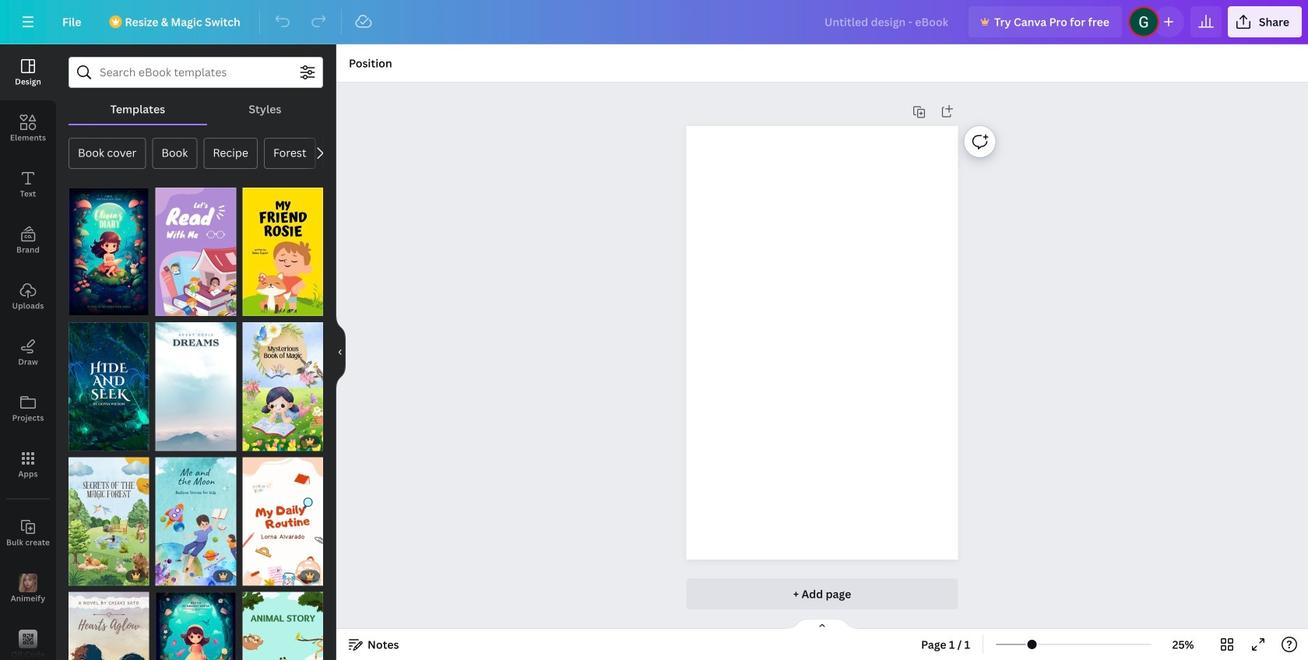 Task type: vqa. For each thing, say whether or not it's contained in the screenshot.
the Colorful 2023 Vision Board Photo Collage Desktop Wallpaper
no



Task type: describe. For each thing, give the bounding box(es) containing it.
colorful cute illustrative daily routine book cover group
[[243, 458, 323, 586]]

yellow illustrative children's book cover group
[[243, 178, 323, 316]]

main menu bar
[[0, 0, 1309, 44]]

show pages image
[[785, 619, 860, 631]]

blue white simple mountain and cloud landscape photo book cover image
[[156, 323, 236, 451]]

hide image
[[336, 315, 346, 390]]

green blue illustrative children's adventure cover book group
[[69, 458, 149, 586]]

blue white simple mountain and cloud landscape photo book cover group
[[156, 313, 236, 451]]

green blue illustrative children's adventure cover book image
[[69, 458, 149, 586]]

blue and orange illustrative novel collage book cover group
[[69, 583, 149, 661]]

green illustrative cute cartoon girl adventure book cover image
[[156, 593, 236, 661]]

Zoom button
[[1159, 633, 1209, 658]]

purple and red modern illustrative kids book cover image
[[156, 188, 236, 316]]



Task type: locate. For each thing, give the bounding box(es) containing it.
blue illustrated me and the moon children book cover group
[[156, 458, 236, 586]]

purple and red modern illustrative kids book cover group
[[156, 178, 236, 316]]

green illustrative cute cartoon girl adventure book cover group
[[156, 583, 236, 661]]

blue and orange illustrative novel collage book cover image
[[69, 593, 149, 661]]

blue and green illustrative animal story book cover group
[[243, 583, 323, 661]]

blue green illustrative watercolor kids fairy tale cover book image
[[243, 323, 323, 451]]

blue green illustrative watercolor kids fairy tale cover book group
[[243, 313, 323, 451]]

yellow illustrative children's book cover image
[[243, 188, 323, 316]]

blue and green illustrative animal story book cover image
[[243, 593, 323, 661]]

Search eBook templates search field
[[100, 58, 292, 87]]

blue and green surreal fiction book cover image
[[69, 323, 149, 451]]

colorful cute illustrative daily routine book cover image
[[243, 458, 323, 586]]

blue and green surreal fiction book cover group
[[69, 313, 149, 451]]

Design title text field
[[812, 6, 963, 37]]

blue green illustrative magic world kids book cover group
[[69, 178, 149, 316]]

blue green illustrative magic world kids book cover image
[[69, 188, 149, 316]]

side panel tab list
[[0, 44, 56, 661]]

blue illustrated me and the moon children book cover image
[[156, 458, 236, 586]]



